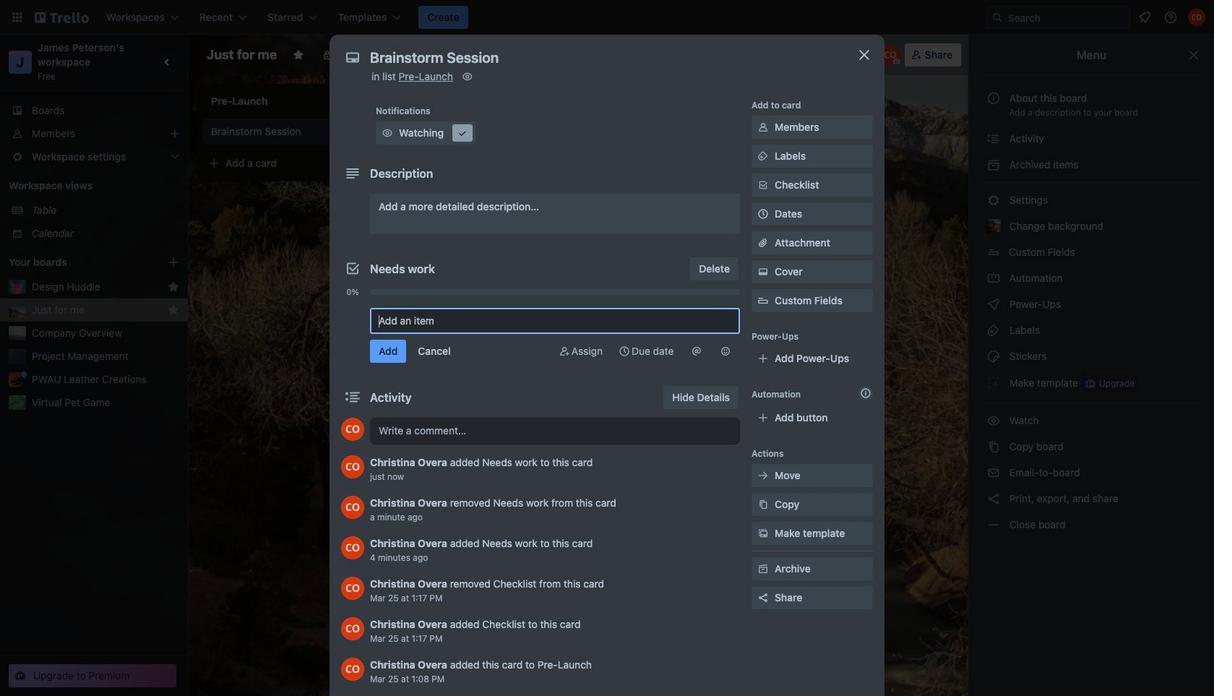 Task type: vqa. For each thing, say whether or not it's contained in the screenshot.
third jira from the top
no



Task type: describe. For each thing, give the bounding box(es) containing it.
your boards with 6 items element
[[9, 254, 146, 271]]

Add an item text field
[[370, 308, 740, 334]]

customize views image
[[453, 48, 467, 62]]

Board name text field
[[200, 43, 284, 67]]

add board image
[[168, 257, 179, 268]]

Search field
[[1004, 7, 1130, 27]]

close dialog image
[[856, 46, 873, 64]]

star or unstar board image
[[293, 49, 305, 61]]



Task type: locate. For each thing, give the bounding box(es) containing it.
search image
[[992, 12, 1004, 23]]

sm image
[[727, 43, 748, 64], [461, 69, 475, 84], [756, 120, 771, 134], [380, 126, 395, 140], [987, 193, 1001, 208], [756, 265, 771, 279], [987, 323, 1001, 338], [690, 344, 704, 359], [719, 344, 733, 359], [987, 349, 1001, 364], [987, 375, 1001, 390], [987, 440, 1001, 454], [987, 466, 1001, 480], [756, 469, 771, 483], [987, 492, 1001, 506], [756, 497, 771, 512], [987, 518, 1001, 532]]

create from template… image
[[370, 158, 382, 169]]

2 starred icon image from the top
[[168, 304, 179, 316]]

1 vertical spatial starred icon image
[[168, 304, 179, 316]]

christina overa (christinaovera) image
[[1189, 9, 1206, 26], [341, 418, 364, 441], [341, 456, 364, 479], [341, 496, 364, 519], [341, 658, 364, 681]]

Write a comment text field
[[370, 418, 740, 444]]

sm image
[[456, 126, 470, 140], [987, 132, 1001, 146], [756, 149, 771, 163], [987, 158, 1001, 172], [987, 271, 1001, 286], [987, 297, 1001, 312], [557, 344, 572, 359], [618, 344, 632, 359], [987, 414, 1001, 428], [756, 526, 771, 541], [756, 562, 771, 576]]

primary element
[[0, 0, 1215, 35]]

1 starred icon image from the top
[[168, 281, 179, 293]]

open information menu image
[[1164, 10, 1179, 25]]

starred icon image
[[168, 281, 179, 293], [168, 304, 179, 316]]

0 vertical spatial starred icon image
[[168, 281, 179, 293]]

None text field
[[363, 45, 840, 71]]

None submit
[[370, 340, 407, 363]]

0 notifications image
[[1137, 9, 1154, 26]]

group
[[341, 299, 740, 305]]

christina overa (christinaovera) image
[[881, 45, 901, 65], [341, 537, 364, 560], [341, 577, 364, 600], [341, 618, 364, 641]]



